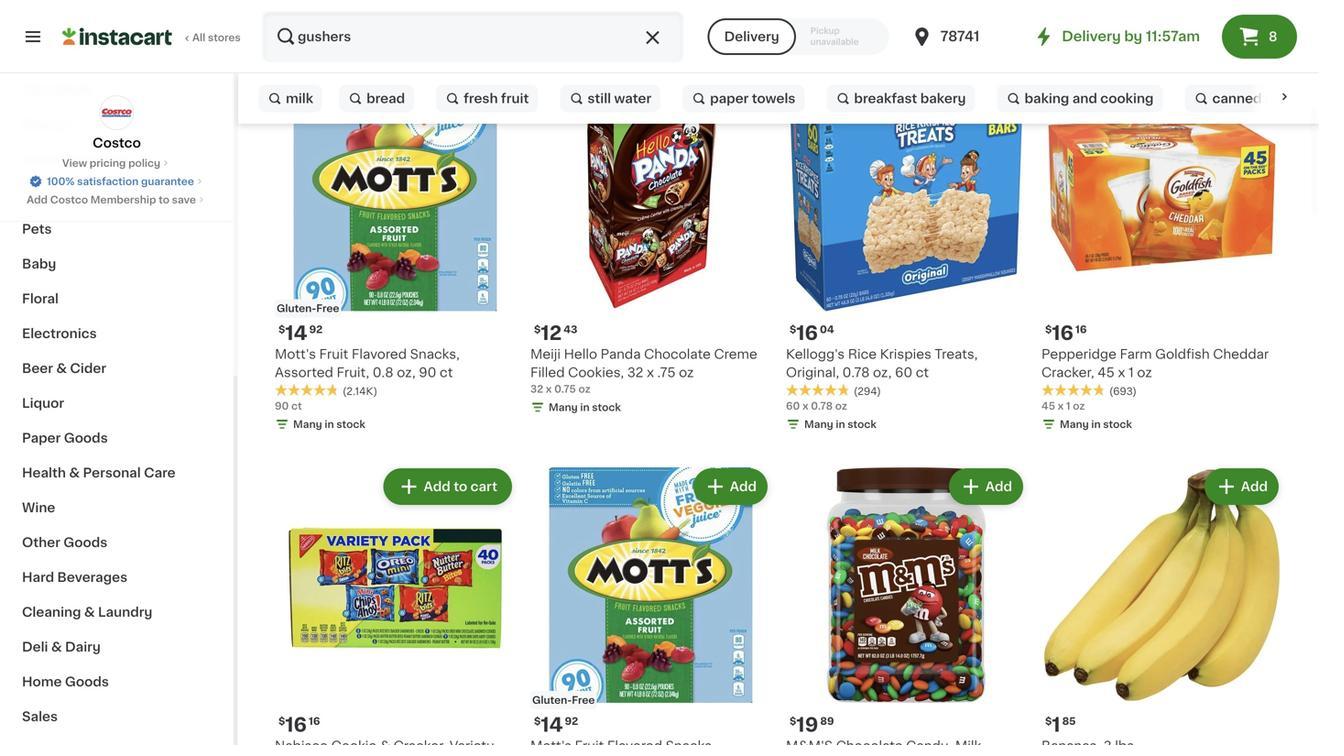 Task type: describe. For each thing, give the bounding box(es) containing it.
wine link
[[11, 490, 223, 525]]

deli & dairy link
[[11, 630, 223, 664]]

12
[[541, 323, 562, 343]]

beer & cider
[[22, 362, 106, 375]]

8
[[1269, 30, 1278, 43]]

meat & seafood
[[22, 153, 128, 166]]

(294)
[[854, 386, 881, 396]]

service type group
[[708, 18, 889, 55]]

canned goods
[[1213, 92, 1307, 105]]

x inside pepperidge farm goldfish cheddar cracker, 45 x 1 oz
[[1118, 366, 1126, 379]]

in right delivery button
[[836, 11, 845, 21]]

delivery button
[[708, 18, 796, 55]]

60 inside kellogg's rice krispies treats, original, 0.78 oz, 60 ct
[[895, 366, 913, 379]]

90 inside mott's fruit flavored snacks, assorted fruit, 0.8 oz, 90 ct
[[419, 366, 437, 379]]

meat
[[22, 153, 56, 166]]

dairy
[[65, 641, 101, 653]]

85
[[1063, 716, 1076, 726]]

delivery by 11:57am link
[[1033, 26, 1200, 48]]

hard beverages link
[[11, 560, 223, 595]]

$ inside the $ 19 89
[[790, 716, 797, 726]]

1 vertical spatial free
[[572, 695, 595, 705]]

breakfast bakery link
[[827, 80, 975, 117]]

treats,
[[935, 348, 978, 361]]

add inside add costco membership to save link
[[27, 195, 48, 205]]

oz down original,
[[836, 401, 848, 411]]

2 many in stock button from the left
[[531, 0, 772, 27]]

home goods link
[[11, 664, 223, 699]]

many in stock down 45 x 1 oz on the right of page
[[1060, 419, 1132, 429]]

0 horizontal spatial costco
[[50, 195, 88, 205]]

stock up still water link
[[592, 11, 621, 21]]

cider
[[70, 362, 106, 375]]

fruit,
[[337, 366, 369, 379]]

in up still
[[580, 11, 590, 21]]

$ inside $ 12 43
[[534, 324, 541, 334]]

11:57am
[[1146, 30, 1200, 43]]

paper towels link
[[683, 80, 805, 117]]

in down assorted
[[325, 419, 334, 429]]

1 horizontal spatial 32
[[628, 366, 644, 379]]

bread link
[[339, 80, 414, 117]]

x left .75
[[647, 366, 654, 379]]

meat & seafood link
[[11, 142, 223, 177]]

snacks & candy
[[22, 188, 131, 201]]

0 vertical spatial gluten-free
[[277, 303, 339, 313]]

breakfast
[[854, 92, 918, 105]]

seafood
[[73, 153, 128, 166]]

x down original,
[[803, 401, 809, 411]]

product group containing many in stock
[[275, 0, 516, 44]]

deli
[[22, 641, 48, 653]]

& for meat
[[59, 153, 70, 166]]

home
[[22, 675, 62, 688]]

beer & cider link
[[11, 351, 223, 386]]

beer
[[22, 362, 53, 375]]

stock down cookies, on the left of the page
[[592, 402, 621, 412]]

in down cracker,
[[1092, 419, 1101, 429]]

snacks,
[[410, 348, 460, 361]]

goods for paper goods
[[64, 432, 108, 444]]

stock down (2.14k)
[[337, 419, 365, 429]]

electronics
[[22, 327, 97, 340]]

costco link
[[93, 95, 141, 152]]

0 vertical spatial gluten-
[[277, 303, 316, 313]]

cleaning & laundry
[[22, 606, 153, 619]]

3 many in stock button from the left
[[786, 0, 1027, 27]]

floral link
[[11, 281, 223, 316]]

many in stock up still
[[549, 11, 621, 21]]

cooking
[[1101, 92, 1154, 105]]

1 vertical spatial 45
[[1042, 401, 1056, 411]]

add costco membership to save link
[[27, 192, 207, 207]]

snacks & candy link
[[11, 177, 223, 212]]

instacart logo image
[[62, 26, 172, 48]]

& for deli
[[51, 641, 62, 653]]

canned
[[1213, 92, 1262, 105]]

add to cart button
[[385, 470, 510, 503]]

flavored
[[352, 348, 407, 361]]

baking and cooking link
[[997, 80, 1163, 117]]

oz down cracker,
[[1073, 401, 1085, 411]]

Search field
[[264, 13, 682, 60]]

1 vertical spatial 60
[[786, 401, 800, 411]]

fruit
[[501, 92, 529, 105]]

creme
[[714, 348, 758, 361]]

fresh
[[464, 92, 498, 105]]

oz right .75
[[679, 366, 694, 379]]

milk link
[[258, 80, 323, 117]]

household link
[[11, 72, 223, 107]]

0.75
[[554, 384, 576, 394]]

fruit
[[319, 348, 348, 361]]

1 inside pepperidge farm goldfish cheddar cracker, 45 x 1 oz
[[1129, 366, 1134, 379]]

product group containing 1
[[1042, 465, 1283, 745]]

45 inside pepperidge farm goldfish cheddar cracker, 45 x 1 oz
[[1098, 366, 1115, 379]]

43
[[564, 324, 578, 334]]

add to cart
[[424, 480, 498, 493]]

& for health
[[69, 466, 80, 479]]

oz right 0.75
[[579, 384, 591, 394]]

1 horizontal spatial gluten-
[[532, 695, 572, 705]]

oz, inside mott's fruit flavored snacks, assorted fruit, 0.8 oz, 90 ct
[[397, 366, 416, 379]]

1 horizontal spatial 14
[[541, 715, 563, 734]]

goldfish
[[1156, 348, 1210, 361]]

stock up "bread" link
[[337, 11, 365, 21]]

78741
[[941, 30, 980, 43]]

candy
[[87, 188, 131, 201]]

baby
[[22, 257, 56, 270]]

krispies
[[880, 348, 932, 361]]

view pricing policy link
[[62, 156, 171, 170]]

$ 1 85
[[1046, 715, 1076, 734]]

sponsored badge image
[[275, 28, 330, 39]]

kellogg's rice krispies treats, original, 0.78 oz, 60 ct
[[786, 348, 978, 379]]

hello
[[564, 348, 598, 361]]

all stores link
[[62, 11, 242, 62]]

$ 12 43
[[534, 323, 578, 343]]

baby link
[[11, 247, 223, 281]]

paper
[[710, 92, 749, 105]]

add costco membership to save
[[27, 195, 196, 205]]

in down 60 x 0.78 oz
[[836, 419, 845, 429]]

product group containing 19
[[786, 465, 1027, 745]]

view pricing policy
[[62, 158, 160, 168]]

canned goods link
[[1185, 80, 1316, 117]]

save
[[172, 195, 196, 205]]

0 horizontal spatial 32
[[531, 384, 544, 394]]

and
[[1073, 92, 1098, 105]]

1 horizontal spatial 1
[[1067, 401, 1071, 411]]

stock down (693)
[[1104, 419, 1132, 429]]

guarantee
[[141, 176, 194, 186]]

delivery for delivery
[[725, 30, 780, 43]]



Task type: locate. For each thing, give the bounding box(es) containing it.
pepperidge farm goldfish cheddar cracker, 45 x 1 oz
[[1042, 348, 1269, 379]]

1 many in stock button from the left
[[275, 0, 516, 27]]

other
[[22, 536, 60, 549]]

2 horizontal spatial many in stock button
[[786, 0, 1027, 27]]

60 down original,
[[786, 401, 800, 411]]

2 vertical spatial goods
[[65, 675, 109, 688]]

many in stock down 90 ct
[[293, 419, 365, 429]]

wine
[[22, 501, 55, 514]]

costco logo image
[[99, 95, 134, 130]]

90 down assorted
[[275, 401, 289, 411]]

1 vertical spatial gluten-
[[532, 695, 572, 705]]

many in stock right delivery button
[[805, 11, 877, 21]]

45 up (693)
[[1098, 366, 1115, 379]]

$ inside $ 1 85
[[1046, 716, 1052, 726]]

oz inside pepperidge farm goldfish cheddar cracker, 45 x 1 oz
[[1137, 366, 1152, 379]]

fresh fruit
[[464, 92, 529, 105]]

1 horizontal spatial 0.78
[[843, 366, 870, 379]]

0 vertical spatial 0.78
[[843, 366, 870, 379]]

costco up 'view pricing policy' link
[[93, 137, 141, 149]]

100%
[[47, 176, 75, 186]]

cleaning & laundry link
[[11, 595, 223, 630]]

0 vertical spatial 45
[[1098, 366, 1115, 379]]

1 horizontal spatial to
[[454, 480, 468, 493]]

0 vertical spatial costco
[[93, 137, 141, 149]]

0 horizontal spatial delivery
[[725, 30, 780, 43]]

&
[[59, 153, 70, 166], [73, 188, 84, 201], [56, 362, 67, 375], [69, 466, 80, 479], [84, 606, 95, 619], [51, 641, 62, 653]]

$ inside $ 16 04
[[790, 324, 797, 334]]

household
[[22, 83, 94, 96]]

meiji
[[531, 348, 561, 361]]

19
[[797, 715, 819, 734]]

16
[[797, 323, 818, 343], [1052, 323, 1074, 343], [1076, 324, 1087, 334], [285, 715, 307, 734], [309, 716, 320, 726]]

home goods
[[22, 675, 109, 688]]

$
[[279, 324, 285, 334], [534, 324, 541, 334], [790, 324, 797, 334], [1046, 324, 1052, 334], [279, 716, 285, 726], [534, 716, 541, 726], [790, 716, 797, 726], [1046, 716, 1052, 726]]

assorted
[[275, 366, 333, 379]]

1 vertical spatial 0.78
[[811, 401, 833, 411]]

care
[[144, 466, 176, 479]]

all
[[192, 33, 205, 43]]

liquor link
[[11, 386, 223, 421]]

$ 16 04
[[790, 323, 834, 343]]

costco down 100%
[[50, 195, 88, 205]]

0 horizontal spatial 1
[[1052, 715, 1061, 734]]

0.78 inside kellogg's rice krispies treats, original, 0.78 oz, 60 ct
[[843, 366, 870, 379]]

1 horizontal spatial $ 16 16
[[1046, 323, 1087, 343]]

★★★★★
[[275, 384, 339, 397], [275, 384, 339, 397], [786, 384, 850, 397], [786, 384, 850, 397], [1042, 384, 1106, 397], [1042, 384, 1106, 397]]

breakfast bakery
[[854, 92, 966, 105]]

8 button
[[1222, 15, 1298, 59]]

oz, inside kellogg's rice krispies treats, original, 0.78 oz, 60 ct
[[873, 366, 892, 379]]

add inside add to cart button
[[424, 480, 451, 493]]

delivery inside 'delivery by 11:57am' link
[[1062, 30, 1121, 43]]

$ 19 89
[[790, 715, 834, 734]]

ct down assorted
[[291, 401, 302, 411]]

0 horizontal spatial to
[[159, 195, 169, 205]]

gluten-
[[277, 303, 316, 313], [532, 695, 572, 705]]

stock down (294)
[[848, 419, 877, 429]]

0 horizontal spatial 45
[[1042, 401, 1056, 411]]

1 vertical spatial $ 16 16
[[279, 715, 320, 734]]

x up (693)
[[1118, 366, 1126, 379]]

04
[[820, 324, 834, 334]]

0 horizontal spatial $ 14 92
[[279, 323, 323, 343]]

0 horizontal spatial gluten-
[[277, 303, 316, 313]]

& up 100%
[[59, 153, 70, 166]]

product group containing 12
[[531, 73, 772, 418]]

oz, up (294)
[[873, 366, 892, 379]]

(693)
[[1110, 386, 1137, 396]]

membership
[[91, 195, 156, 205]]

32 down panda
[[628, 366, 644, 379]]

& right beer
[[56, 362, 67, 375]]

many in stock button up the water
[[531, 0, 772, 27]]

all stores
[[192, 33, 241, 43]]

ct down "snacks,"
[[440, 366, 453, 379]]

1 left 85
[[1052, 715, 1061, 734]]

liquor
[[22, 397, 64, 410]]

in up sponsored badge image
[[325, 11, 334, 21]]

2 horizontal spatial ct
[[916, 366, 929, 379]]

None search field
[[262, 11, 684, 62]]

still
[[588, 92, 611, 105]]

cleaning
[[22, 606, 81, 619]]

0 vertical spatial to
[[159, 195, 169, 205]]

health & personal care
[[22, 466, 176, 479]]

towels
[[752, 92, 796, 105]]

(2.14k)
[[343, 386, 378, 396]]

many in stock button up 78741
[[786, 0, 1027, 27]]

0 horizontal spatial 92
[[309, 324, 323, 334]]

1 horizontal spatial oz,
[[873, 366, 892, 379]]

costco
[[93, 137, 141, 149], [50, 195, 88, 205]]

$ 16 16 for add
[[1046, 323, 1087, 343]]

hard beverages
[[22, 571, 127, 584]]

other goods
[[22, 536, 108, 549]]

1 down 'farm' on the right
[[1129, 366, 1134, 379]]

ct inside kellogg's rice krispies treats, original, 0.78 oz, 60 ct
[[916, 366, 929, 379]]

60
[[895, 366, 913, 379], [786, 401, 800, 411]]

x down cracker,
[[1058, 401, 1064, 411]]

many in stock up sponsored badge image
[[293, 11, 365, 21]]

0.78
[[843, 366, 870, 379], [811, 401, 833, 411]]

1 oz, from the left
[[397, 366, 416, 379]]

1 vertical spatial 14
[[541, 715, 563, 734]]

1 vertical spatial gluten-free
[[532, 695, 595, 705]]

rice
[[848, 348, 877, 361]]

delivery up the paper towels
[[725, 30, 780, 43]]

view
[[62, 158, 87, 168]]

goods down dairy
[[65, 675, 109, 688]]

1 horizontal spatial 60
[[895, 366, 913, 379]]

1 horizontal spatial many in stock button
[[531, 0, 772, 27]]

60 down krispies
[[895, 366, 913, 379]]

2 oz, from the left
[[873, 366, 892, 379]]

1 horizontal spatial 90
[[419, 366, 437, 379]]

still water link
[[560, 80, 661, 117]]

0 horizontal spatial oz,
[[397, 366, 416, 379]]

in down cookies, on the left of the page
[[580, 402, 590, 412]]

.75
[[657, 366, 676, 379]]

other goods link
[[11, 525, 223, 560]]

1 horizontal spatial costco
[[93, 137, 141, 149]]

delivery inside delivery button
[[725, 30, 780, 43]]

x
[[647, 366, 654, 379], [1118, 366, 1126, 379], [546, 384, 552, 394], [803, 401, 809, 411], [1058, 401, 1064, 411]]

stock up breakfast
[[848, 11, 877, 21]]

78741 button
[[911, 11, 1021, 62]]

1 horizontal spatial ct
[[440, 366, 453, 379]]

many in stock button up bread
[[275, 0, 516, 27]]

stock
[[337, 11, 365, 21], [592, 11, 621, 21], [848, 11, 877, 21], [592, 402, 621, 412], [337, 419, 365, 429], [848, 419, 877, 429], [1104, 419, 1132, 429]]

to left 'cart'
[[454, 480, 468, 493]]

$ 14 92
[[279, 323, 323, 343], [534, 715, 578, 734]]

0 vertical spatial 1
[[1129, 366, 1134, 379]]

health & personal care link
[[11, 455, 223, 490]]

45 down cracker,
[[1042, 401, 1056, 411]]

0 horizontal spatial gluten-free
[[277, 303, 339, 313]]

ct down krispies
[[916, 366, 929, 379]]

1 vertical spatial 1
[[1067, 401, 1071, 411]]

deli & dairy
[[22, 641, 101, 653]]

& for cleaning
[[84, 606, 95, 619]]

0 vertical spatial 90
[[419, 366, 437, 379]]

92
[[309, 324, 323, 334], [565, 716, 578, 726]]

to down guarantee
[[159, 195, 169, 205]]

0 horizontal spatial $ 16 16
[[279, 715, 320, 734]]

0 horizontal spatial 0.78
[[811, 401, 833, 411]]

& for snacks
[[73, 188, 84, 201]]

0 horizontal spatial 14
[[285, 323, 307, 343]]

90
[[419, 366, 437, 379], [275, 401, 289, 411]]

health
[[22, 466, 66, 479]]

gluten-free
[[277, 303, 339, 313], [532, 695, 595, 705]]

1 vertical spatial 32
[[531, 384, 544, 394]]

1 vertical spatial $ 14 92
[[534, 715, 578, 734]]

to inside button
[[454, 480, 468, 493]]

stores
[[208, 33, 241, 43]]

ct inside mott's fruit flavored snacks, assorted fruit, 0.8 oz, 90 ct
[[440, 366, 453, 379]]

& down beverages
[[84, 606, 95, 619]]

1 vertical spatial goods
[[64, 536, 108, 549]]

recommended searches element
[[253, 73, 1320, 124]]

& down 100%
[[73, 188, 84, 201]]

paper goods link
[[11, 421, 223, 455]]

0 horizontal spatial free
[[316, 303, 339, 313]]

0 vertical spatial $ 14 92
[[279, 323, 323, 343]]

1 horizontal spatial 92
[[565, 716, 578, 726]]

chocolate
[[644, 348, 711, 361]]

1 horizontal spatial free
[[572, 695, 595, 705]]

2 vertical spatial 1
[[1052, 715, 1061, 734]]

2 horizontal spatial 1
[[1129, 366, 1134, 379]]

many in stock down 0.75
[[549, 402, 621, 412]]

0 vertical spatial 92
[[309, 324, 323, 334]]

0 vertical spatial goods
[[64, 432, 108, 444]]

bread
[[367, 92, 405, 105]]

1 inside product group
[[1052, 715, 1061, 734]]

0 horizontal spatial 60
[[786, 401, 800, 411]]

1
[[1129, 366, 1134, 379], [1067, 401, 1071, 411], [1052, 715, 1061, 734]]

goods up beverages
[[64, 536, 108, 549]]

1 vertical spatial 90
[[275, 401, 289, 411]]

0 vertical spatial free
[[316, 303, 339, 313]]

100% satisfaction guarantee button
[[29, 170, 205, 189]]

$ 16 16 for add to cart
[[279, 715, 320, 734]]

& right health
[[69, 466, 80, 479]]

0 vertical spatial 14
[[285, 323, 307, 343]]

mott's
[[275, 348, 316, 361]]

0 vertical spatial $ 16 16
[[1046, 323, 1087, 343]]

oz down 'farm' on the right
[[1137, 366, 1152, 379]]

1 vertical spatial 92
[[565, 716, 578, 726]]

product group
[[275, 0, 516, 44], [275, 73, 516, 435], [531, 73, 772, 418], [786, 73, 1027, 435], [1042, 73, 1283, 435], [275, 465, 516, 745], [531, 465, 772, 745], [786, 465, 1027, 745], [1042, 465, 1283, 745]]

1 horizontal spatial delivery
[[1062, 30, 1121, 43]]

floral
[[22, 292, 59, 305]]

0 vertical spatial 32
[[628, 366, 644, 379]]

goods for other goods
[[64, 536, 108, 549]]

& for beer
[[56, 362, 67, 375]]

x left 0.75
[[546, 384, 552, 394]]

45
[[1098, 366, 1115, 379], [1042, 401, 1056, 411]]

filled
[[531, 366, 565, 379]]

goods
[[1265, 92, 1307, 105]]

& right deli
[[51, 641, 62, 653]]

1 horizontal spatial $ 14 92
[[534, 715, 578, 734]]

baking
[[1025, 92, 1070, 105]]

0.78 down original,
[[811, 401, 833, 411]]

0 horizontal spatial ct
[[291, 401, 302, 411]]

hard
[[22, 571, 54, 584]]

1 vertical spatial costco
[[50, 195, 88, 205]]

32 down 'filled'
[[531, 384, 544, 394]]

0 horizontal spatial 90
[[275, 401, 289, 411]]

sales link
[[11, 699, 223, 734]]

delivery for delivery by 11:57am
[[1062, 30, 1121, 43]]

0.8
[[373, 366, 394, 379]]

many in stock button
[[275, 0, 516, 27], [531, 0, 772, 27], [786, 0, 1027, 27]]

cracker,
[[1042, 366, 1095, 379]]

60 x 0.78 oz
[[786, 401, 848, 411]]

90 down "snacks,"
[[419, 366, 437, 379]]

bakery
[[22, 118, 68, 131]]

0 vertical spatial 60
[[895, 366, 913, 379]]

pets link
[[11, 212, 223, 247]]

policy
[[128, 158, 160, 168]]

in
[[325, 11, 334, 21], [580, 11, 590, 21], [836, 11, 845, 21], [580, 402, 590, 412], [325, 419, 334, 429], [836, 419, 845, 429], [1092, 419, 1101, 429]]

pricing
[[90, 158, 126, 168]]

snacks
[[22, 188, 70, 201]]

farm
[[1120, 348, 1152, 361]]

0.78 down rice
[[843, 366, 870, 379]]

0 horizontal spatial many in stock button
[[275, 0, 516, 27]]

many
[[293, 11, 322, 21], [549, 11, 578, 21], [805, 11, 834, 21], [549, 402, 578, 412], [293, 419, 322, 429], [805, 419, 834, 429], [1060, 419, 1089, 429]]

personal
[[83, 466, 141, 479]]

ct
[[440, 366, 453, 379], [916, 366, 929, 379], [291, 401, 302, 411]]

1 down cracker,
[[1067, 401, 1071, 411]]

1 horizontal spatial gluten-free
[[532, 695, 595, 705]]

1 vertical spatial to
[[454, 480, 468, 493]]

milk
[[286, 92, 313, 105]]

many in stock down 60 x 0.78 oz
[[805, 419, 877, 429]]

oz, right 0.8
[[397, 366, 416, 379]]

goods for home goods
[[65, 675, 109, 688]]

goods up the health & personal care
[[64, 432, 108, 444]]

1 horizontal spatial 45
[[1098, 366, 1115, 379]]

delivery left by
[[1062, 30, 1121, 43]]

kellogg's
[[786, 348, 845, 361]]



Task type: vqa. For each thing, say whether or not it's contained in the screenshot.
recipe card group containing Granola Bars
no



